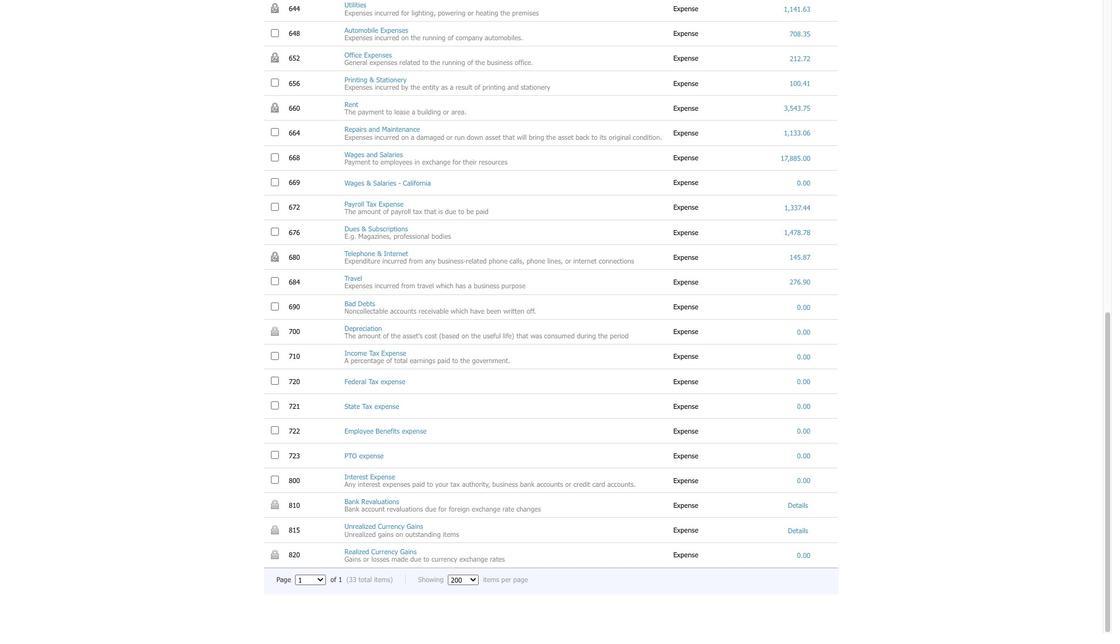 Task type: describe. For each thing, give the bounding box(es) containing it.
expense for employee benefits expense
[[402, 427, 427, 435]]

0.00 for 700
[[798, 328, 811, 336]]

to inside rent the payment to lease a building or area.
[[386, 108, 392, 116]]

total inside "income tax expense a percentage of total earnings paid to the government."
[[394, 356, 408, 364]]

that inside the payroll tax expense the amount of payroll tax that is due to be paid
[[425, 207, 436, 215]]

incurred inside automobile expenses expenses incurred on the running of company automobiles.
[[375, 33, 399, 41]]

currency for losses
[[371, 547, 398, 555]]

incurred inside telephone & internet expenditure incurred from any business-related phone calls, phone lines, or internet connections
[[383, 257, 407, 265]]

payroll tax expense link
[[345, 200, 404, 208]]

708.35 link
[[790, 30, 811, 38]]

realized currency gains link
[[345, 547, 417, 555]]

you cannot delete/archive accounts used by a repeating transaction. image for 660
[[271, 103, 279, 112]]

powering
[[438, 8, 466, 16]]

telephone & internet expenditure incurred from any business-related phone calls, phone lines, or internet connections
[[345, 249, 635, 265]]

dues & subscriptions e.g. magazines, professional bodies
[[345, 225, 451, 240]]

running inside office expenses general expenses related to the running of the business office.
[[442, 58, 465, 66]]

a inside travel expenses incurred from travel which has a business purpose
[[468, 282, 472, 290]]

credit
[[574, 480, 590, 488]]

is
[[439, 207, 443, 215]]

1 bank from the top
[[345, 498, 359, 506]]

printing
[[483, 83, 506, 91]]

details link for bank account revaluations due for foreign exchange rate changes
[[788, 501, 811, 509]]

government.
[[472, 356, 510, 364]]

and for damaged
[[369, 125, 380, 133]]

expenses inside printing & stationery expenses incurred by the entity as a result of printing and stationery
[[345, 83, 373, 91]]

expenses inside travel expenses incurred from travel which has a business purpose
[[345, 282, 373, 290]]

0.00 for 669
[[798, 179, 811, 187]]

income
[[345, 349, 367, 357]]

0.00 link for 669
[[798, 179, 811, 187]]

0.00 for 690
[[798, 303, 811, 311]]

losses
[[372, 555, 390, 563]]

0.00 link for 723
[[798, 452, 811, 460]]

area.
[[452, 108, 467, 116]]

17,885.00
[[781, 154, 811, 162]]

on inside automobile expenses expenses incurred on the running of company automobiles.
[[401, 33, 409, 41]]

800
[[289, 476, 302, 484]]

or inside telephone & internet expenditure incurred from any business-related phone calls, phone lines, or internet connections
[[565, 257, 572, 265]]

2 unrealized from the top
[[345, 530, 376, 538]]

the inside automobile expenses expenses incurred on the running of company automobiles.
[[411, 33, 421, 41]]

down
[[467, 133, 483, 141]]

the left asset's
[[391, 332, 401, 340]]

a
[[345, 356, 349, 364]]

employee benefits expense
[[345, 427, 427, 435]]

automobiles.
[[485, 33, 523, 41]]

any
[[345, 480, 356, 488]]

expense for 815
[[674, 526, 701, 534]]

the up printing & stationery expenses incurred by the entity as a result of printing and stationery
[[431, 58, 440, 66]]

0.00 link for 800
[[798, 477, 811, 485]]

bad
[[345, 299, 356, 307]]

0.00 link for 690
[[798, 303, 811, 311]]

expense for 722
[[674, 427, 701, 435]]

travel
[[418, 282, 434, 290]]

percentage
[[351, 356, 384, 364]]

which for travel
[[436, 282, 454, 290]]

expense for 720
[[674, 377, 701, 385]]

incurred inside utilities expenses incurred for lighting, powering or heating the premises
[[375, 8, 399, 16]]

expense for 820
[[674, 551, 701, 559]]

paid inside "income tax expense a percentage of total earnings paid to the government."
[[438, 356, 450, 364]]

office
[[345, 51, 362, 59]]

bring
[[529, 133, 544, 141]]

period
[[610, 332, 629, 340]]

payroll tax expense the amount of payroll tax that is due to be paid
[[345, 200, 489, 215]]

telephone
[[345, 249, 375, 258]]

exchange inside bank revaluations bank account revaluations due for foreign exchange rate changes
[[472, 505, 501, 513]]

to inside the payroll tax expense the amount of payroll tax that is due to be paid
[[459, 207, 465, 215]]

expense for 680
[[674, 253, 701, 261]]

for inside bank revaluations bank account revaluations due for foreign exchange rate changes
[[439, 505, 447, 513]]

accounts.
[[608, 480, 636, 488]]

rates
[[490, 555, 505, 563]]

820
[[289, 551, 302, 559]]

expense for 668
[[674, 154, 701, 162]]

run
[[455, 133, 465, 141]]

travel link
[[345, 274, 362, 282]]

212.72
[[790, 54, 811, 62]]

0.00 link for 721
[[798, 402, 811, 410]]

payment
[[358, 108, 384, 116]]

items inside unrealized currency gains unrealized gains on outstanding items
[[443, 530, 459, 538]]

expenses inside interest expense any interest expenses paid to your tax authority, business bank accounts or credit card accounts.
[[383, 480, 410, 488]]

of inside printing & stationery expenses incurred by the entity as a result of printing and stationery
[[475, 83, 481, 91]]

you cannot delete/archive system accounts. image for 820
[[271, 550, 279, 559]]

internet
[[574, 257, 597, 265]]

0.00 for 723
[[798, 452, 811, 460]]

utilities expenses incurred for lighting, powering or heating the premises
[[345, 1, 539, 16]]

1
[[339, 575, 342, 583]]

tax for income
[[369, 349, 379, 357]]

items per page
[[479, 575, 528, 583]]

expenses inside utilities expenses incurred for lighting, powering or heating the premises
[[345, 8, 373, 16]]

815
[[289, 526, 302, 534]]

664
[[289, 129, 302, 137]]

the left 'period'
[[598, 332, 608, 340]]

per
[[502, 575, 511, 583]]

employee benefits expense link
[[345, 427, 427, 435]]

or inside "repairs and maintenance expenses incurred on a damaged or run down asset that will bring the asset back to its original condition."
[[447, 133, 453, 141]]

gains for made
[[400, 547, 417, 555]]

lighting,
[[412, 8, 436, 16]]

its
[[600, 133, 607, 141]]

business for the
[[487, 58, 513, 66]]

incurred inside travel expenses incurred from travel which has a business purpose
[[375, 282, 399, 290]]

for inside utilities expenses incurred for lighting, powering or heating the premises
[[401, 8, 410, 16]]

for inside wages and salaries payment to employees in exchange for their resources
[[453, 158, 461, 166]]

1,141.63 link
[[784, 5, 811, 13]]

repairs and maintenance link
[[345, 125, 420, 133]]

from inside travel expenses incurred from travel which has a business purpose
[[401, 282, 415, 290]]

expense for federal tax expense
[[381, 378, 406, 386]]

details link for unrealized gains on outstanding items
[[788, 526, 811, 534]]

accounts inside interest expense any interest expenses paid to your tax authority, business bank accounts or credit card accounts.
[[537, 480, 563, 488]]

you cannot delete/archive system accounts. image for 810
[[271, 500, 279, 509]]

145.87
[[790, 253, 811, 261]]

expense for 648
[[674, 29, 701, 37]]

company
[[456, 33, 483, 41]]

expense for 676
[[674, 228, 701, 236]]

expenditure
[[345, 257, 380, 265]]

professional
[[394, 232, 430, 240]]

the inside "repairs and maintenance expenses incurred on a damaged or run down asset that will bring the asset back to its original condition."
[[546, 133, 556, 141]]

you cannot delete/archive accounts used by a repeating transaction. image for 680
[[271, 252, 279, 262]]

660
[[289, 104, 302, 112]]

printing & stationery expenses incurred by the entity as a result of printing and stationery
[[345, 76, 551, 91]]

a inside printing & stationery expenses incurred by the entity as a result of printing and stationery
[[450, 83, 454, 91]]

the inside utilities expenses incurred for lighting, powering or heating the premises
[[501, 8, 510, 16]]

or inside interest expense any interest expenses paid to your tax authority, business bank accounts or credit card accounts.
[[565, 480, 572, 488]]

gains up (33
[[345, 555, 361, 563]]

stationery
[[376, 76, 407, 84]]

you cannot delete/archive accounts used by fixed assets. image
[[271, 327, 279, 336]]

card
[[593, 480, 606, 488]]

the down company
[[475, 58, 485, 66]]

realized currency gains gains or losses made due to currency exchange rates
[[345, 547, 505, 563]]

1 horizontal spatial items
[[483, 575, 499, 583]]

expense for 656
[[674, 79, 701, 87]]

672
[[289, 203, 302, 211]]

any
[[425, 257, 436, 265]]

expenses up office
[[345, 33, 373, 41]]

state tax expense link
[[345, 402, 399, 410]]

repairs and maintenance expenses incurred on a damaged or run down asset that will bring the asset back to its original condition.
[[345, 125, 662, 141]]

2 asset from the left
[[558, 133, 574, 141]]

1,133.06
[[784, 129, 811, 137]]

0.00 link for 722
[[798, 427, 811, 435]]

subscriptions
[[369, 225, 408, 233]]

their
[[463, 158, 477, 166]]

back
[[576, 133, 590, 141]]

0.00 for 721
[[798, 402, 811, 410]]

automobile
[[345, 26, 378, 34]]

by
[[401, 83, 409, 91]]

authority,
[[462, 480, 490, 488]]

expense for 652
[[674, 54, 701, 62]]

the for rent
[[345, 108, 356, 116]]

details for bank account revaluations due for foreign exchange rate changes
[[788, 501, 811, 509]]

tax inside the payroll tax expense the amount of payroll tax that is due to be paid
[[413, 207, 422, 215]]

& for printing
[[370, 76, 374, 84]]

and inside printing & stationery expenses incurred by the entity as a result of printing and stationery
[[508, 83, 519, 91]]

damaged
[[417, 133, 444, 141]]

have
[[470, 307, 485, 315]]

expense for 723
[[674, 451, 701, 459]]

business-
[[438, 257, 466, 265]]

written
[[504, 307, 525, 315]]

1,478.78 link
[[784, 228, 811, 236]]

due inside the payroll tax expense the amount of payroll tax that is due to be paid
[[445, 207, 456, 215]]

expense for 700
[[674, 328, 701, 336]]

644
[[289, 4, 302, 12]]

due inside realized currency gains gains or losses made due to currency exchange rates
[[410, 555, 422, 563]]

benefits
[[376, 427, 400, 435]]

paid inside the payroll tax expense the amount of payroll tax that is due to be paid
[[476, 207, 489, 215]]

0.00 link for 820
[[798, 551, 811, 559]]

0.00 for 720
[[798, 378, 811, 386]]

amount inside depreciation the amount of the asset's cost (based on the useful life) that was consumed during the period
[[358, 332, 381, 340]]

payment
[[345, 158, 371, 166]]

original
[[609, 133, 631, 141]]

printing & stationery link
[[345, 76, 407, 84]]

expense inside "income tax expense a percentage of total earnings paid to the government."
[[382, 349, 406, 357]]

bodies
[[432, 232, 451, 240]]

rate
[[503, 505, 514, 513]]

or inside rent the payment to lease a building or area.
[[443, 108, 449, 116]]

was
[[531, 332, 542, 340]]

3,543.75
[[784, 104, 811, 112]]

premises
[[512, 8, 539, 16]]

you cannot delete/archive accounts used by a repeating transaction. image
[[271, 53, 279, 63]]

as
[[441, 83, 448, 91]]

wages for wages and salaries payment to employees in exchange for their resources
[[345, 150, 365, 158]]



Task type: locate. For each thing, give the bounding box(es) containing it.
expense for 721
[[674, 402, 701, 410]]

which for receivable
[[451, 307, 468, 315]]

0 horizontal spatial related
[[400, 58, 420, 66]]

1 vertical spatial amount
[[358, 332, 381, 340]]

0 vertical spatial running
[[423, 33, 446, 41]]

a right has
[[468, 282, 472, 290]]

& for wages
[[367, 179, 371, 187]]

to inside "repairs and maintenance expenses incurred on a damaged or run down asset that will bring the asset back to its original condition."
[[592, 133, 598, 141]]

employee
[[345, 427, 374, 435]]

total left earnings
[[394, 356, 408, 364]]

salaries for &
[[373, 179, 396, 187]]

669
[[289, 178, 302, 186]]

state
[[345, 402, 360, 410]]

internet
[[384, 249, 408, 258]]

amount inside the payroll tax expense the amount of payroll tax that is due to be paid
[[358, 207, 381, 215]]

None checkbox
[[271, 29, 279, 37], [271, 128, 279, 136], [271, 203, 279, 211], [271, 228, 279, 236], [271, 302, 279, 310], [271, 352, 279, 360], [271, 402, 279, 410], [271, 426, 279, 434], [271, 29, 279, 37], [271, 128, 279, 136], [271, 203, 279, 211], [271, 228, 279, 236], [271, 302, 279, 310], [271, 352, 279, 360], [271, 402, 279, 410], [271, 426, 279, 434]]

0 vertical spatial paid
[[476, 207, 489, 215]]

tax inside "income tax expense a percentage of total earnings paid to the government."
[[369, 349, 379, 357]]

0 vertical spatial from
[[409, 257, 423, 265]]

and right printing
[[508, 83, 519, 91]]

tax right payroll
[[413, 207, 422, 215]]

2 horizontal spatial paid
[[476, 207, 489, 215]]

1 vertical spatial which
[[451, 307, 468, 315]]

the left useful
[[471, 332, 481, 340]]

1 unrealized from the top
[[345, 523, 376, 531]]

& up "payroll tax expense" link
[[367, 179, 371, 187]]

office.
[[515, 58, 533, 66]]

exchange inside realized currency gains gains or losses made due to currency exchange rates
[[460, 555, 488, 563]]

0 vertical spatial which
[[436, 282, 454, 290]]

you cannot delete/archive accounts used by a repeating transaction. image
[[271, 3, 279, 13], [271, 103, 279, 112], [271, 252, 279, 262]]

2 vertical spatial paid
[[413, 480, 425, 488]]

expenses up wages and salaries link
[[345, 133, 373, 141]]

10 0.00 from the top
[[798, 551, 811, 559]]

for left the foreign
[[439, 505, 447, 513]]

amount up income tax expense link
[[358, 332, 381, 340]]

2 the from the top
[[345, 207, 356, 215]]

currency for on
[[378, 523, 405, 531]]

2 vertical spatial the
[[345, 332, 356, 340]]

0 horizontal spatial that
[[425, 207, 436, 215]]

telephone & internet link
[[345, 249, 408, 258]]

currency inside realized currency gains gains or losses made due to currency exchange rates
[[371, 547, 398, 555]]

1 vertical spatial related
[[466, 257, 487, 265]]

2 vertical spatial due
[[410, 555, 422, 563]]

you cannot delete/archive system accounts. image left "810"
[[271, 500, 279, 509]]

you cannot delete/archive system accounts. image for 815
[[271, 525, 279, 534]]

incurred down dues & subscriptions e.g. magazines, professional bodies
[[383, 257, 407, 265]]

1 vertical spatial paid
[[438, 356, 450, 364]]

0.00 for 800
[[798, 477, 811, 485]]

your
[[435, 480, 449, 488]]

1 vertical spatial from
[[401, 282, 415, 290]]

phone right calls,
[[527, 257, 546, 265]]

of inside automobile expenses expenses incurred on the running of company automobiles.
[[448, 33, 454, 41]]

expenses right office
[[364, 51, 392, 59]]

4 0.00 link from the top
[[798, 353, 811, 361]]

1 vertical spatial you cannot delete/archive accounts used by a repeating transaction. image
[[271, 103, 279, 112]]

that inside depreciation the amount of the asset's cost (based on the useful life) that was consumed during the period
[[517, 332, 529, 340]]

to left the be at the left of page
[[459, 207, 465, 215]]

& inside dues & subscriptions e.g. magazines, professional bodies
[[362, 225, 366, 233]]

0 vertical spatial tax
[[413, 207, 422, 215]]

you cannot delete/archive accounts used by a repeating transaction. image left 660
[[271, 103, 279, 112]]

currency inside unrealized currency gains unrealized gains on outstanding items
[[378, 523, 405, 531]]

or left area.
[[443, 108, 449, 116]]

to inside realized currency gains gains or losses made due to currency exchange rates
[[424, 555, 430, 563]]

2 bank from the top
[[345, 505, 359, 513]]

2 horizontal spatial for
[[453, 158, 461, 166]]

repairs
[[345, 125, 367, 133]]

of up income tax expense link
[[383, 332, 389, 340]]

incurred inside printing & stationery expenses incurred by the entity as a result of printing and stationery
[[375, 83, 399, 91]]

and left employees
[[367, 150, 378, 158]]

2 you cannot delete/archive system accounts. image from the top
[[271, 525, 279, 534]]

expense for 669
[[674, 178, 701, 186]]

7 0.00 link from the top
[[798, 427, 811, 435]]

and for exchange
[[367, 150, 378, 158]]

1 vertical spatial expenses
[[383, 480, 410, 488]]

e.g.
[[345, 232, 356, 240]]

1 horizontal spatial tax
[[451, 480, 460, 488]]

3 0.00 from the top
[[798, 328, 811, 336]]

and inside "repairs and maintenance expenses incurred on a damaged or run down asset that will bring the asset back to its original condition."
[[369, 125, 380, 133]]

on inside "repairs and maintenance expenses incurred on a damaged or run down asset that will bring the asset back to its original condition."
[[401, 133, 409, 141]]

1 details link from the top
[[788, 501, 811, 509]]

tax right payroll
[[367, 200, 377, 208]]

5 0.00 link from the top
[[798, 378, 811, 386]]

or inside utilities expenses incurred for lighting, powering or heating the premises
[[468, 8, 474, 16]]

1 vertical spatial wages
[[345, 179, 365, 187]]

expense for 664
[[674, 129, 701, 137]]

1 vertical spatial that
[[425, 207, 436, 215]]

1 vertical spatial exchange
[[472, 505, 501, 513]]

which left has
[[436, 282, 454, 290]]

tax inside the payroll tax expense the amount of payroll tax that is due to be paid
[[367, 200, 377, 208]]

paid right earnings
[[438, 356, 450, 364]]

paid inside interest expense any interest expenses paid to your tax authority, business bank accounts or credit card accounts.
[[413, 480, 425, 488]]

1 0.00 from the top
[[798, 179, 811, 187]]

the up repairs
[[345, 108, 356, 116]]

accounts right 'bank'
[[537, 480, 563, 488]]

the right "bring"
[[546, 133, 556, 141]]

currency down gains
[[371, 547, 398, 555]]

tax for federal
[[369, 378, 379, 386]]

related left calls,
[[466, 257, 487, 265]]

the inside "income tax expense a percentage of total earnings paid to the government."
[[461, 356, 470, 364]]

expenses up automobile
[[345, 8, 373, 16]]

1 the from the top
[[345, 108, 356, 116]]

tax right income
[[369, 349, 379, 357]]

or inside realized currency gains gains or losses made due to currency exchange rates
[[363, 555, 369, 563]]

expense right pto
[[359, 452, 384, 460]]

to left lease
[[386, 108, 392, 116]]

expense for state tax expense
[[375, 402, 399, 410]]

be
[[467, 207, 474, 215]]

expenses up "revaluations"
[[383, 480, 410, 488]]

calls,
[[510, 257, 525, 265]]

0 vertical spatial related
[[400, 58, 420, 66]]

pto expense
[[345, 452, 384, 460]]

and inside wages and salaries payment to employees in exchange for their resources
[[367, 150, 378, 158]]

of 1 (33 total items)
[[326, 575, 393, 583]]

1 horizontal spatial related
[[466, 257, 487, 265]]

you cannot delete/archive accounts used by a repeating transaction. image left 644
[[271, 3, 279, 13]]

expense for 800
[[674, 476, 701, 484]]

related inside telephone & internet expenditure incurred from any business-related phone calls, phone lines, or internet connections
[[466, 257, 487, 265]]

exchange left rates
[[460, 555, 488, 563]]

expense up the benefits
[[375, 402, 399, 410]]

of right percentage
[[386, 356, 392, 364]]

& for dues
[[362, 225, 366, 233]]

that inside "repairs and maintenance expenses incurred on a damaged or run down asset that will bring the asset back to its original condition."
[[503, 133, 515, 141]]

to down (based
[[452, 356, 458, 364]]

amount up dues & subscriptions link
[[358, 207, 381, 215]]

accounts up asset's
[[390, 307, 417, 315]]

phone left calls,
[[489, 257, 508, 265]]

the inside the payroll tax expense the amount of payroll tax that is due to be paid
[[345, 207, 356, 215]]

you cannot delete/archive system accounts. image
[[271, 500, 279, 509], [271, 525, 279, 534], [271, 550, 279, 559]]

1 horizontal spatial that
[[503, 133, 515, 141]]

0 vertical spatial currency
[[378, 523, 405, 531]]

dues
[[345, 225, 360, 233]]

expenses up printing & stationery link
[[370, 58, 398, 66]]

0.00 link for 710
[[798, 353, 811, 361]]

expenses right automobile
[[380, 26, 408, 34]]

to inside wages and salaries payment to employees in exchange for their resources
[[373, 158, 379, 166]]

276.90
[[790, 278, 811, 286]]

of left payroll
[[383, 207, 389, 215]]

you cannot delete/archive system accounts. image left 815
[[271, 525, 279, 534]]

2 vertical spatial you cannot delete/archive accounts used by a repeating transaction. image
[[271, 252, 279, 262]]

or left losses
[[363, 555, 369, 563]]

income tax expense link
[[345, 349, 406, 357]]

business inside office expenses general expenses related to the running of the business office.
[[487, 58, 513, 66]]

1 vertical spatial salaries
[[373, 179, 396, 187]]

paid
[[476, 207, 489, 215], [438, 356, 450, 364], [413, 480, 425, 488]]

1 horizontal spatial phone
[[527, 257, 546, 265]]

has
[[456, 282, 466, 290]]

0 vertical spatial for
[[401, 8, 410, 16]]

income tax expense a percentage of total earnings paid to the government.
[[345, 349, 510, 364]]

tax right federal
[[369, 378, 379, 386]]

page
[[514, 575, 528, 583]]

expenses inside "repairs and maintenance expenses incurred on a damaged or run down asset that will bring the asset back to its original condition."
[[345, 133, 373, 141]]

0 horizontal spatial phone
[[489, 257, 508, 265]]

entity
[[422, 83, 439, 91]]

to inside "income tax expense a percentage of total earnings paid to the government."
[[452, 356, 458, 364]]

& right printing
[[370, 76, 374, 84]]

1 vertical spatial for
[[453, 158, 461, 166]]

a inside "repairs and maintenance expenses incurred on a damaged or run down asset that will bring the asset back to its original condition."
[[411, 133, 415, 141]]

wages & salaries - california link
[[345, 179, 431, 187]]

salaries for and
[[380, 150, 403, 158]]

to inside office expenses general expenses related to the running of the business office.
[[423, 58, 429, 66]]

1 0.00 link from the top
[[798, 179, 811, 187]]

of down company
[[467, 58, 473, 66]]

utilities
[[345, 1, 367, 9]]

2 phone from the left
[[527, 257, 546, 265]]

expense for 710
[[674, 352, 701, 360]]

on inside depreciation the amount of the asset's cost (based on the useful life) that was consumed during the period
[[462, 332, 469, 340]]

a right lease
[[412, 108, 415, 116]]

business right has
[[474, 282, 500, 290]]

& for telephone
[[377, 249, 382, 258]]

cost
[[425, 332, 437, 340]]

foreign
[[449, 505, 470, 513]]

0 vertical spatial that
[[503, 133, 515, 141]]

gains for outstanding
[[407, 523, 423, 531]]

bad debts noncollectable accounts receivable which have been written off.
[[345, 299, 536, 315]]

wages & salaries - california
[[345, 179, 431, 187]]

1 vertical spatial due
[[425, 505, 437, 513]]

the for depreciation
[[345, 332, 356, 340]]

lease
[[394, 108, 410, 116]]

tax for state
[[362, 402, 372, 410]]

which left have
[[451, 307, 468, 315]]

0 horizontal spatial due
[[410, 555, 422, 563]]

1 horizontal spatial total
[[394, 356, 408, 364]]

running inside automobile expenses expenses incurred on the running of company automobiles.
[[423, 33, 446, 41]]

or left credit
[[565, 480, 572, 488]]

1 vertical spatial and
[[369, 125, 380, 133]]

0 vertical spatial business
[[487, 58, 513, 66]]

business left 'bank'
[[493, 480, 518, 488]]

7 0.00 from the top
[[798, 427, 811, 435]]

2 vertical spatial business
[[493, 480, 518, 488]]

business left office. at the top left of page
[[487, 58, 513, 66]]

0 vertical spatial the
[[345, 108, 356, 116]]

wages inside wages and salaries payment to employees in exchange for their resources
[[345, 150, 365, 158]]

currency down revaluations
[[378, 523, 405, 531]]

of left company
[[448, 33, 454, 41]]

expenses inside office expenses general expenses related to the running of the business office.
[[364, 51, 392, 59]]

1 horizontal spatial paid
[[438, 356, 450, 364]]

exchange right the in
[[422, 158, 451, 166]]

expense inside interest expense any interest expenses paid to your tax authority, business bank accounts or credit card accounts.
[[370, 473, 395, 481]]

2 vertical spatial exchange
[[460, 555, 488, 563]]

expenses inside office expenses general expenses related to the running of the business office.
[[370, 58, 398, 66]]

1,478.78
[[784, 228, 811, 236]]

general
[[345, 58, 368, 66]]

of left the 1
[[331, 575, 336, 583]]

expense up state tax expense link
[[381, 378, 406, 386]]

exchange inside wages and salaries payment to employees in exchange for their resources
[[422, 158, 451, 166]]

expense for 644
[[674, 4, 701, 12]]

condition.
[[633, 133, 662, 141]]

8 0.00 link from the top
[[798, 452, 811, 460]]

business for authority,
[[493, 480, 518, 488]]

details for unrealized gains on outstanding items
[[788, 526, 811, 534]]

expense for 810
[[674, 501, 701, 509]]

2 you cannot delete/archive accounts used by a repeating transaction. image from the top
[[271, 103, 279, 112]]

6 0.00 link from the top
[[798, 402, 811, 410]]

2 amount from the top
[[358, 332, 381, 340]]

of inside office expenses general expenses related to the running of the business office.
[[467, 58, 473, 66]]

the left government.
[[461, 356, 470, 364]]

2 horizontal spatial due
[[445, 207, 456, 215]]

722
[[289, 427, 302, 435]]

& left internet
[[377, 249, 382, 258]]

a left damaged
[[411, 133, 415, 141]]

state tax expense
[[345, 402, 399, 410]]

1 vertical spatial total
[[359, 575, 372, 583]]

3 0.00 link from the top
[[798, 328, 811, 336]]

incurred left by on the top left of the page
[[375, 83, 399, 91]]

due right revaluations
[[425, 505, 437, 513]]

that left will
[[503, 133, 515, 141]]

720
[[289, 377, 302, 385]]

paid right the be at the left of page
[[476, 207, 489, 215]]

212.72 link
[[790, 54, 811, 62]]

(33
[[347, 575, 357, 583]]

rent
[[345, 100, 358, 108]]

0 vertical spatial salaries
[[380, 150, 403, 158]]

that right life) on the left bottom of page
[[517, 332, 529, 340]]

asset right down
[[485, 133, 501, 141]]

business inside travel expenses incurred from travel which has a business purpose
[[474, 282, 500, 290]]

of right result
[[475, 83, 481, 91]]

unrealized
[[345, 523, 376, 531], [345, 530, 376, 538]]

1 phone from the left
[[489, 257, 508, 265]]

which inside travel expenses incurred from travel which has a business purpose
[[436, 282, 454, 290]]

business inside interest expense any interest expenses paid to your tax authority, business bank accounts or credit card accounts.
[[493, 480, 518, 488]]

0 vertical spatial and
[[508, 83, 519, 91]]

0 horizontal spatial items
[[443, 530, 459, 538]]

2 wages from the top
[[345, 179, 365, 187]]

resources
[[479, 158, 508, 166]]

0 horizontal spatial accounts
[[390, 307, 417, 315]]

1 vertical spatial business
[[474, 282, 500, 290]]

0 vertical spatial expenses
[[370, 58, 398, 66]]

federal tax expense
[[345, 378, 406, 386]]

0 vertical spatial details link
[[788, 501, 811, 509]]

680
[[289, 253, 302, 261]]

1 horizontal spatial due
[[425, 505, 437, 513]]

magazines,
[[358, 232, 392, 240]]

0 vertical spatial items
[[443, 530, 459, 538]]

to inside interest expense any interest expenses paid to your tax authority, business bank accounts or credit card accounts.
[[427, 480, 433, 488]]

expenses up rent
[[345, 83, 373, 91]]

0 vertical spatial total
[[394, 356, 408, 364]]

9 0.00 from the top
[[798, 477, 811, 485]]

expense for 690
[[674, 303, 701, 311]]

& inside printing & stationery expenses incurred by the entity as a result of printing and stationery
[[370, 76, 374, 84]]

items left per
[[483, 575, 499, 583]]

related inside office expenses general expenses related to the running of the business office.
[[400, 58, 420, 66]]

0 horizontal spatial total
[[359, 575, 372, 583]]

1 you cannot delete/archive system accounts. image from the top
[[271, 500, 279, 509]]

2 details from the top
[[788, 526, 811, 534]]

that for useful
[[517, 332, 529, 340]]

1 vertical spatial accounts
[[537, 480, 563, 488]]

0 horizontal spatial paid
[[413, 480, 425, 488]]

2 0.00 from the top
[[798, 303, 811, 311]]

accounts inside the bad debts noncollectable accounts receivable which have been written off.
[[390, 307, 417, 315]]

0 vertical spatial accounts
[[390, 307, 417, 315]]

expense for 660
[[674, 104, 701, 112]]

710
[[289, 352, 302, 360]]

tax
[[413, 207, 422, 215], [451, 480, 460, 488]]

0 vertical spatial you cannot delete/archive system accounts. image
[[271, 500, 279, 509]]

revaluations
[[362, 498, 399, 506]]

total right (33
[[359, 575, 372, 583]]

been
[[487, 307, 502, 315]]

0.00 link for 700
[[798, 328, 811, 336]]

1 vertical spatial running
[[442, 58, 465, 66]]

on right (based
[[462, 332, 469, 340]]

off.
[[527, 307, 536, 315]]

from left travel
[[401, 282, 415, 290]]

the inside depreciation the amount of the asset's cost (based on the useful life) that was consumed during the period
[[345, 332, 356, 340]]

2 vertical spatial for
[[439, 505, 447, 513]]

utilities link
[[345, 1, 367, 9]]

the up "dues"
[[345, 207, 356, 215]]

that left the is
[[425, 207, 436, 215]]

to left its
[[592, 133, 598, 141]]

tax inside interest expense any interest expenses paid to your tax authority, business bank accounts or credit card accounts.
[[451, 480, 460, 488]]

&
[[370, 76, 374, 84], [367, 179, 371, 187], [362, 225, 366, 233], [377, 249, 382, 258]]

100.41 link
[[790, 79, 811, 87]]

1 asset from the left
[[485, 133, 501, 141]]

a inside rent the payment to lease a building or area.
[[412, 108, 415, 116]]

exchange left rate
[[472, 505, 501, 513]]

office expenses general expenses related to the running of the business office.
[[345, 51, 533, 66]]

3 you cannot delete/archive system accounts. image from the top
[[271, 550, 279, 559]]

or left run
[[447, 133, 453, 141]]

6 0.00 from the top
[[798, 402, 811, 410]]

you cannot delete/archive accounts used by a repeating transaction. image for 644
[[271, 3, 279, 13]]

9 0.00 link from the top
[[798, 477, 811, 485]]

3,543.75 link
[[784, 104, 811, 112]]

tax right state
[[362, 402, 372, 410]]

to left your
[[427, 480, 433, 488]]

1 details from the top
[[788, 501, 811, 509]]

1 vertical spatial items
[[483, 575, 499, 583]]

2 vertical spatial and
[[367, 150, 378, 158]]

items up currency
[[443, 530, 459, 538]]

wages for wages & salaries - california
[[345, 179, 365, 187]]

5 0.00 from the top
[[798, 378, 811, 386]]

the inside printing & stationery expenses incurred by the entity as a result of printing and stationery
[[411, 83, 420, 91]]

california
[[403, 179, 431, 187]]

1 vertical spatial you cannot delete/archive system accounts. image
[[271, 525, 279, 534]]

3 the from the top
[[345, 332, 356, 340]]

2 vertical spatial you cannot delete/archive system accounts. image
[[271, 550, 279, 559]]

2 details link from the top
[[788, 526, 811, 534]]

1 vertical spatial details link
[[788, 526, 811, 534]]

incurred up the 'automobile expenses' link
[[375, 8, 399, 16]]

0.00 for 710
[[798, 353, 811, 361]]

incurred inside "repairs and maintenance expenses incurred on a damaged or run down asset that will bring the asset back to its original condition."
[[375, 133, 399, 141]]

1,337.44
[[785, 203, 811, 212]]

incurred up wages and salaries link
[[375, 133, 399, 141]]

of inside "income tax expense a percentage of total earnings paid to the government."
[[386, 356, 392, 364]]

None checkbox
[[271, 79, 279, 87], [271, 153, 279, 161], [271, 178, 279, 186], [271, 277, 279, 286], [271, 377, 279, 385], [271, 451, 279, 459], [271, 476, 279, 484], [271, 79, 279, 87], [271, 153, 279, 161], [271, 178, 279, 186], [271, 277, 279, 286], [271, 377, 279, 385], [271, 451, 279, 459], [271, 476, 279, 484]]

outstanding
[[406, 530, 441, 538]]

noncollectable
[[345, 307, 388, 315]]

from inside telephone & internet expenditure incurred from any business-related phone calls, phone lines, or internet connections
[[409, 257, 423, 265]]

2 0.00 link from the top
[[798, 303, 811, 311]]

expense right the benefits
[[402, 427, 427, 435]]

1 horizontal spatial accounts
[[537, 480, 563, 488]]

details link
[[788, 501, 811, 509], [788, 526, 811, 534]]

on inside unrealized currency gains unrealized gains on outstanding items
[[396, 530, 403, 538]]

expense for 672
[[674, 203, 701, 211]]

1 vertical spatial the
[[345, 207, 356, 215]]

of inside the payroll tax expense the amount of payroll tax that is due to be paid
[[383, 207, 389, 215]]

1 wages from the top
[[345, 150, 365, 158]]

0 horizontal spatial asset
[[485, 133, 501, 141]]

668
[[289, 154, 302, 162]]

receivable
[[419, 307, 449, 315]]

tax
[[367, 200, 377, 208], [369, 349, 379, 357], [369, 378, 379, 386], [362, 402, 372, 410]]

salaries inside wages and salaries payment to employees in exchange for their resources
[[380, 150, 403, 158]]

result
[[456, 83, 473, 91]]

2 horizontal spatial that
[[517, 332, 529, 340]]

of inside depreciation the amount of the asset's cost (based on the useful life) that was consumed during the period
[[383, 332, 389, 340]]

100.41
[[790, 79, 811, 87]]

tax for payroll
[[367, 200, 377, 208]]

0.00 for 820
[[798, 551, 811, 559]]

a right as
[[450, 83, 454, 91]]

8 0.00 from the top
[[798, 452, 811, 460]]

0.00 for 722
[[798, 427, 811, 435]]

& inside telephone & internet expenditure incurred from any business-related phone calls, phone lines, or internet connections
[[377, 249, 382, 258]]

0.00 link for 720
[[798, 378, 811, 386]]

you cannot delete/archive system accounts. image left 820
[[271, 550, 279, 559]]

for left lighting,
[[401, 8, 410, 16]]

dues & subscriptions link
[[345, 225, 408, 233]]

which inside the bad debts noncollectable accounts receivable which have been written off.
[[451, 307, 468, 315]]

the inside rent the payment to lease a building or area.
[[345, 108, 356, 116]]

1 amount from the top
[[358, 207, 381, 215]]

1 vertical spatial tax
[[451, 480, 460, 488]]

& right "dues"
[[362, 225, 366, 233]]

0 horizontal spatial tax
[[413, 207, 422, 215]]

expense inside the payroll tax expense the amount of payroll tax that is due to be paid
[[379, 200, 404, 208]]

bank revaluations link
[[345, 498, 399, 506]]

4 0.00 from the top
[[798, 353, 811, 361]]

1 vertical spatial currency
[[371, 547, 398, 555]]

0 vertical spatial exchange
[[422, 158, 451, 166]]

1 vertical spatial details
[[788, 526, 811, 534]]

0 horizontal spatial for
[[401, 8, 410, 16]]

gains inside unrealized currency gains unrealized gains on outstanding items
[[407, 523, 423, 531]]

due inside bank revaluations bank account revaluations due for foreign exchange rate changes
[[425, 505, 437, 513]]

expenses up the bad debts link
[[345, 282, 373, 290]]

0 vertical spatial wages
[[345, 150, 365, 158]]

1 horizontal spatial asset
[[558, 133, 574, 141]]

0 vertical spatial details
[[788, 501, 811, 509]]

lines,
[[548, 257, 563, 265]]

on right gains
[[396, 530, 403, 538]]

1,337.44 link
[[785, 203, 811, 212]]

phone
[[489, 257, 508, 265], [527, 257, 546, 265]]

unrealized up "realized"
[[345, 530, 376, 538]]

10 0.00 link from the top
[[798, 551, 811, 559]]

will
[[517, 133, 527, 141]]

that for down
[[503, 133, 515, 141]]

travel expenses incurred from travel which has a business purpose
[[345, 274, 526, 290]]

expense for 684
[[674, 278, 701, 286]]

1 horizontal spatial for
[[439, 505, 447, 513]]

you cannot delete/archive accounts used by a repeating transaction. image left 680
[[271, 252, 279, 262]]

0 vertical spatial amount
[[358, 207, 381, 215]]

travel
[[345, 274, 362, 282]]

due right the is
[[445, 207, 456, 215]]

running up printing & stationery expenses incurred by the entity as a result of printing and stationery
[[442, 58, 465, 66]]

due right made
[[410, 555, 422, 563]]

0 vertical spatial you cannot delete/archive accounts used by a repeating transaction. image
[[271, 3, 279, 13]]

accounts
[[390, 307, 417, 315], [537, 480, 563, 488]]

0 vertical spatial due
[[445, 207, 456, 215]]

of
[[448, 33, 454, 41], [467, 58, 473, 66], [475, 83, 481, 91], [383, 207, 389, 215], [383, 332, 389, 340], [386, 356, 392, 364], [331, 575, 336, 583]]

2 vertical spatial that
[[517, 332, 529, 340]]

incurred
[[375, 8, 399, 16], [375, 33, 399, 41], [375, 83, 399, 91], [375, 133, 399, 141], [383, 257, 407, 265], [375, 282, 399, 290]]

1 you cannot delete/archive accounts used by a repeating transaction. image from the top
[[271, 3, 279, 13]]

3 you cannot delete/archive accounts used by a repeating transaction. image from the top
[[271, 252, 279, 262]]

unrealized down "account"
[[345, 523, 376, 531]]

from
[[409, 257, 423, 265], [401, 282, 415, 290]]

gains down unrealized currency gains unrealized gains on outstanding items
[[400, 547, 417, 555]]



Task type: vqa. For each thing, say whether or not it's contained in the screenshot.
"Search in progress projects" search box
no



